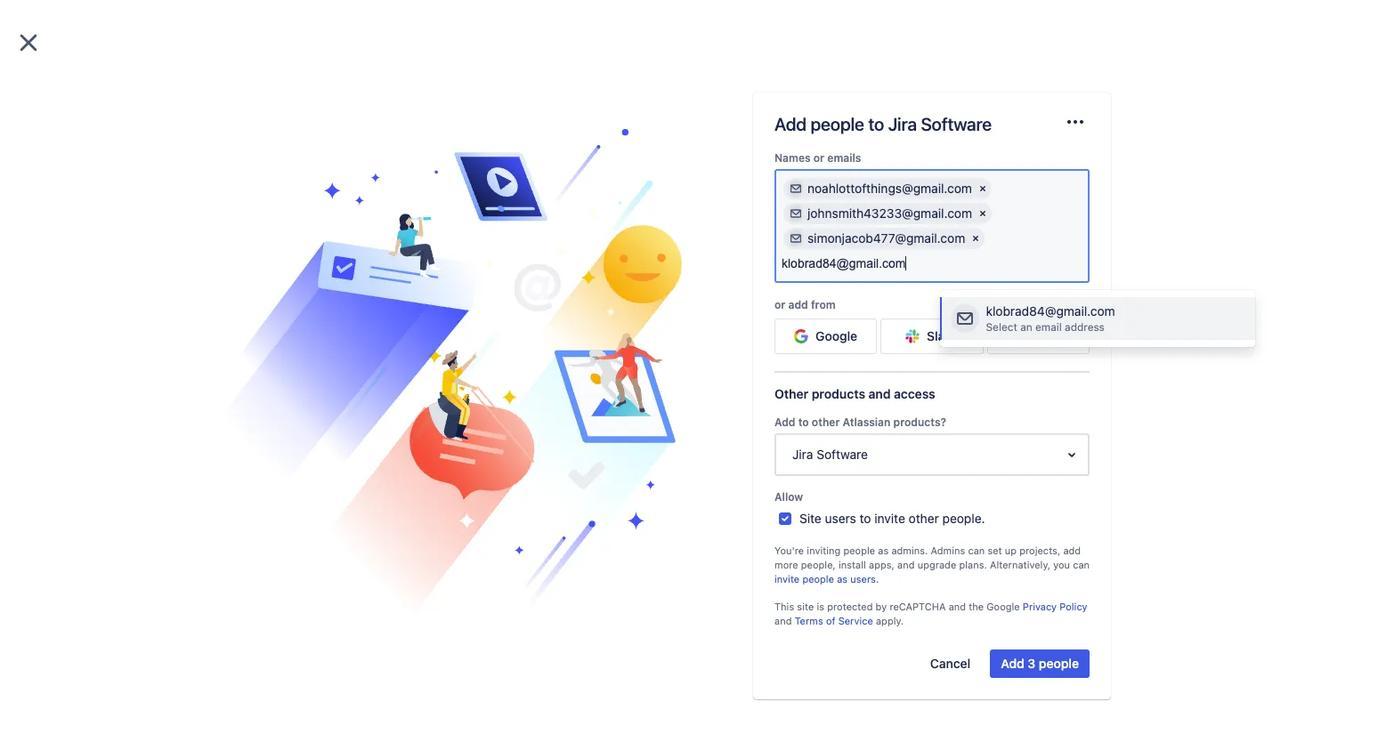 Task type: describe. For each thing, give the bounding box(es) containing it.
1 vertical spatial 2
[[394, 219, 401, 234]]

select an email address image
[[954, 308, 976, 330]]

drawer illustration image
[[199, 129, 682, 629]]

present the layouts to the webdev team to confirm feasibility
[[1079, 648, 1310, 685]]

0 horizontal spatial add
[[789, 298, 808, 312]]

james peterson image
[[493, 374, 515, 395]]

cancel
[[931, 656, 971, 671]]

new
[[609, 266, 633, 281]]

noahlottofthings@gmail.com
[[808, 181, 973, 196]]

admins.
[[892, 545, 928, 557]]

1 horizontal spatial silos
[[1272, 213, 1316, 238]]

product inside the webdev, marketing, design, and product teams will work together to create a product listing layout
[[1115, 391, 1168, 407]]

add people to jira software dialog
[[0, 0, 1379, 743]]

klobrad84@gmail.com select an email address
[[986, 304, 1116, 334]]

you
[[1054, 559, 1071, 571]]

google inside button
[[816, 329, 858, 344]]

people down the people,
[[803, 573, 835, 585]]

team inside product, marketing, and design will choose a member of each team to work with a product's page
[[1214, 559, 1244, 574]]

this
[[775, 601, 795, 613]]

layout inside once in silos create a deck for each product layout
[[1127, 623, 1162, 638]]

wwf- for 2
[[1083, 185, 1115, 198]]

been
[[1184, 421, 1212, 436]]

apply.
[[876, 615, 904, 627]]

add inside you're inviting people as admins. admins can set up projects, add more people, install apps, and upgrade plans. alternatively, you can invite people as users.
[[1064, 545, 1081, 557]]

to right layouts
[[1192, 648, 1203, 663]]

product inside most interesting and fitting product page will get added to the brand bible
[[1236, 694, 1281, 709]]

bible inside the once a layout has been accepted by leadership, it should be added to the brand bible document
[[1116, 464, 1144, 479]]

wwf-2 link
[[1083, 183, 1121, 201]]

0 vertical spatial can
[[969, 545, 985, 557]]

once a layout has been accepted by leadership, it should be added to the brand bible document
[[1079, 421, 1291, 479]]

simonjacob477@gmail.com
[[808, 231, 966, 246]]

1 vertical spatial at
[[398, 504, 407, 518]]

jira software
[[793, 447, 868, 462]]

products
[[812, 387, 866, 402]]

other
[[775, 387, 809, 402]]

users.
[[851, 573, 879, 585]]

choose
[[1058, 559, 1101, 574]]

by inside this site is protected by recaptcha and the google privacy policy and terms of service apply.
[[876, 601, 887, 613]]

0 horizontal spatial product listing design silos
[[306, 584, 467, 599]]

and inside you're inviting people as admins. admins can set up projects, add more people, install apps, and upgrade plans. alternatively, you can invite people as users.
[[898, 559, 915, 571]]

add a child issue image
[[1097, 252, 1119, 273]]

2023 inside the updated october 18, 2023 at 10:36 am
[[368, 541, 395, 554]]

and inside product, marketing, and design will choose a member of each team to work with a product's page
[[1180, 545, 1202, 560]]

0 vertical spatial site
[[444, 266, 465, 281]]

done
[[569, 221, 598, 232]]

project settings link
[[708, 103, 808, 135]]

layouts
[[1148, 648, 1189, 663]]

most
[[1079, 694, 1108, 709]]

team inside present the layouts to the webdev team to confirm feasibility
[[1278, 648, 1307, 663]]

create inside once in silos create a deck for each product layout
[[1155, 602, 1191, 617]]

install
[[839, 559, 867, 571]]

23,
[[334, 422, 350, 434]]

webdev
[[1228, 648, 1275, 663]]

most interesting and fitting product page will get added to the brand bible
[[1079, 694, 1295, 731]]

it
[[1145, 442, 1153, 458]]

9:12
[[663, 433, 684, 447]]

feb
[[340, 352, 359, 363]]

people inside button
[[1039, 656, 1080, 671]]

the webdev, marketing, design, and product teams will work together to create a product listing layout
[[1058, 355, 1305, 407]]

the inside create a new athleisure top to go along with the turtleneck pillow sweater
[[638, 284, 657, 299]]

a inside the once a layout has been accepted by leadership, it should be added to the brand bible document
[[1113, 421, 1120, 436]]

product's
[[1097, 573, 1154, 588]]

brand inside the once a layout has been accepted by leadership, it should be added to the brand bible document
[[1079, 464, 1113, 479]]

am for 9:12
[[687, 433, 704, 447]]

0 horizontal spatial or
[[775, 298, 786, 312]]

and inside the webdev, marketing, design, and product teams will work together to create a product listing layout
[[1277, 355, 1301, 371]]

site
[[800, 511, 822, 527]]

terms of service link
[[795, 615, 874, 627]]

go
[[558, 284, 572, 299]]

start
[[306, 405, 330, 417]]

0 horizontal spatial other
[[812, 416, 840, 429]]

the left 'weary'
[[350, 266, 368, 281]]

people up emails
[[811, 114, 865, 134]]

wwf-1
[[328, 378, 366, 391]]

slack
[[927, 329, 959, 344]]

set
[[988, 545, 1003, 557]]

to inside the once a layout has been accepted by leadership, it should be added to the brand bible document
[[1254, 442, 1266, 458]]

atlassian
[[843, 416, 891, 429]]

added inside the once a layout has been accepted by leadership, it should be added to the brand bible document
[[1215, 442, 1251, 458]]

leadership,
[[1079, 442, 1142, 458]]

0 vertical spatial software
[[921, 114, 992, 134]]

and right the recaptcha
[[949, 601, 966, 613]]

layout inside the once a layout has been accepted by leadership, it should be added to the brand bible document
[[1123, 421, 1157, 436]]

the inside 'refer to the parent task for inspiration sites'
[[1128, 489, 1146, 504]]

pro
[[1101, 695, 1119, 708]]

pro tip:
[[1101, 695, 1140, 708]]

confirm
[[1094, 669, 1138, 685]]

updated 4 minutes ago
[[558, 456, 629, 483]]

access
[[894, 387, 936, 402]]

admins
[[931, 545, 966, 557]]

this site is protected by recaptcha and the google privacy policy and terms of service apply.
[[775, 601, 1088, 627]]

wwf-11
[[579, 350, 622, 363]]

site inside this site is protected by recaptcha and the google privacy policy and terms of service apply.
[[797, 601, 814, 613]]

0 vertical spatial or
[[814, 151, 825, 165]]

to up noahlottofthings@gmail.com
[[869, 114, 885, 134]]

1 vertical spatial october
[[306, 504, 348, 518]]

the left "webdev"
[[1207, 648, 1225, 663]]

1 vertical spatial james
[[331, 463, 364, 476]]

terms
[[795, 615, 824, 627]]

parent
[[1149, 489, 1186, 504]]

has
[[1161, 421, 1181, 436]]

by inside the once a layout has been accepted by leadership, it should be added to the brand bible document
[[1272, 421, 1286, 436]]

18, inside the updated october 18, 2023 at 10:36 am
[[351, 541, 365, 554]]

or add from
[[775, 298, 836, 312]]

once for once a layout has been accepted by leadership, it should be added to the brand bible document
[[1079, 421, 1110, 436]]

to inside 'refer to the parent task for inspiration sites'
[[1113, 489, 1124, 504]]

add 3 people
[[1001, 656, 1080, 671]]

recaptcha
[[890, 601, 946, 613]]

is
[[817, 601, 825, 613]]

task
[[1190, 489, 1213, 504]]

more image
[[1065, 111, 1087, 133]]

task image for wwf-11
[[558, 349, 572, 363]]

Search field
[[1040, 10, 1218, 39]]

0 horizontal spatial peterson
[[367, 463, 412, 476]]

2023 up the updated october 18, 2023 at 10:36 am
[[368, 504, 395, 518]]

clear image
[[976, 182, 990, 196]]

google button
[[775, 319, 878, 355]]

1 vertical spatial reporter
[[306, 444, 348, 456]]

add to other atlassian products?
[[775, 416, 947, 429]]

design inside product, marketing, and design will choose a member of each team to work with a product's page
[[1205, 545, 1246, 560]]

invite inside allow site users to invite other people.
[[875, 511, 906, 527]]

policy
[[1060, 601, 1088, 613]]

and inside most interesting and fitting product page will get added to the brand bible
[[1175, 694, 1196, 709]]

the
[[1058, 355, 1083, 371]]

0 vertical spatial product
[[1058, 213, 1131, 238]]

turtleneck
[[660, 284, 721, 299]]

allow site users to invite other people.
[[775, 491, 986, 527]]

clear image for simonjacob477@gmail.com
[[969, 232, 984, 246]]

0 horizontal spatial software
[[817, 447, 868, 462]]

1 vertical spatial am
[[435, 504, 452, 518]]

1 vertical spatial james peterson
[[331, 463, 412, 476]]

add user image
[[789, 232, 803, 246]]

october 18, 2023 at 9:41 am
[[306, 504, 452, 518]]

interesting
[[1111, 694, 1172, 709]]

document
[[1147, 464, 1204, 479]]

highest image
[[474, 378, 488, 392]]

updated for 4
[[558, 456, 599, 467]]

create a new athleisure top to go along with the turtleneck pillow sweater
[[558, 266, 730, 317]]

1 horizontal spatial reporter
[[558, 373, 599, 385]]

and up atlassian on the right of page
[[869, 387, 891, 402]]

the inside this site is protected by recaptcha and the google privacy policy and terms of service apply.
[[969, 601, 984, 613]]

will inside the webdev, marketing, design, and product teams will work together to create a product listing layout
[[1159, 373, 1181, 389]]

1 vertical spatial as
[[837, 573, 848, 585]]

will inside most interesting and fitting product page will get added to the brand bible
[[1111, 716, 1129, 731]]

top
[[696, 266, 715, 281]]

1 horizontal spatial as
[[878, 545, 889, 557]]

names or emails
[[775, 151, 862, 165]]

1 vertical spatial jira
[[793, 447, 814, 462]]

privacy policy link
[[1023, 601, 1088, 613]]

to inside the webdev, marketing, design, and product teams will work together to create a product listing layout
[[1282, 373, 1295, 389]]

feasibility
[[1141, 669, 1195, 685]]

an
[[1021, 320, 1033, 334]]

wwf-1 link
[[328, 377, 366, 392]]

project
[[711, 111, 753, 126]]

october for october 24, 2023 at 9:12 am
[[558, 433, 599, 447]]

projects,
[[1020, 545, 1061, 557]]

people up install
[[844, 545, 876, 557]]

product,
[[1058, 545, 1109, 560]]

10:36
[[410, 541, 439, 554]]

add user image for johnsmith43233@gmail.com
[[789, 207, 803, 221]]

sites
[[1079, 510, 1106, 525]]

wear
[[411, 266, 441, 281]]

each inside product, marketing, and design will choose a member of each team to work with a product's page
[[1183, 559, 1211, 574]]

24,
[[602, 433, 618, 447]]

for inside 'refer to the parent task for inspiration sites'
[[1217, 489, 1233, 504]]

up
[[1005, 545, 1017, 557]]



Task type: locate. For each thing, give the bounding box(es) containing it.
webdev,
[[1087, 355, 1144, 371]]

0 horizontal spatial invite
[[775, 573, 800, 585]]

marketing, inside the webdev, marketing, design, and product teams will work together to create a product listing layout
[[1148, 355, 1219, 371]]

task image for wwf-1
[[306, 378, 321, 392]]

1 horizontal spatial product listing design silos
[[1058, 213, 1316, 238]]

october inside created october 24, 2023 at 9:12 am
[[558, 433, 599, 447]]

people.
[[943, 511, 986, 527]]

1 vertical spatial or
[[775, 298, 786, 312]]

0 vertical spatial oct
[[591, 327, 613, 338]]

work up listing
[[1185, 373, 1217, 389]]

at for 10:36
[[398, 541, 407, 554]]

at inside the updated october 18, 2023 at 10:36 am
[[398, 541, 407, 554]]

emails
[[828, 151, 862, 165]]

updated for october
[[306, 527, 347, 538]]

0 vertical spatial silos
[[1272, 213, 1316, 238]]

task image
[[558, 349, 572, 363], [306, 378, 321, 392]]

add up names
[[775, 114, 807, 134]]

wwf- for 11
[[579, 350, 612, 363]]

work inside product, marketing, and design will choose a member of each team to work with a product's page
[[1263, 559, 1292, 574]]

once
[[1079, 421, 1110, 436], [1079, 602, 1110, 617]]

updated inside the updated october 18, 2023 at 10:36 am
[[306, 527, 347, 538]]

Add a comment… field
[[1101, 652, 1326, 688]]

minutes
[[567, 470, 607, 483]]

2 vertical spatial wwf-
[[328, 378, 360, 391]]

wwf- up add a child issue icon
[[1083, 185, 1115, 198]]

each up "webdev"
[[1255, 602, 1282, 617]]

1 once from the top
[[1079, 421, 1110, 436]]

0 horizontal spatial as
[[837, 573, 848, 585]]

reporter down the 23,
[[306, 444, 348, 456]]

add 3 people button
[[991, 650, 1090, 678]]

james up created
[[583, 392, 615, 405]]

site up terms
[[797, 601, 814, 613]]

add for add people to jira software
[[775, 114, 807, 134]]

page
[[1157, 573, 1187, 588], [1079, 716, 1108, 731]]

bible inside most interesting and fitting product page will get added to the brand bible
[[1267, 716, 1295, 731]]

4
[[558, 470, 564, 483]]

0 vertical spatial for
[[1217, 489, 1233, 504]]

am
[[687, 433, 704, 447], [435, 504, 452, 518], [442, 541, 458, 554]]

wwf-11 link
[[579, 349, 622, 364]]

task image up start at bottom left
[[306, 378, 321, 392]]

profile image of james peterson image
[[1060, 656, 1088, 684]]

wwf- up date
[[328, 378, 360, 391]]

1 horizontal spatial with
[[1058, 573, 1084, 588]]

or left the from
[[775, 298, 786, 312]]

1 horizontal spatial other
[[909, 511, 939, 527]]

together
[[1221, 373, 1278, 389]]

more
[[775, 559, 799, 571]]

can right you
[[1073, 559, 1090, 571]]

added inside most interesting and fitting product page will get added to the brand bible
[[1155, 716, 1191, 731]]

apps,
[[869, 559, 895, 571]]

2 18, from the top
[[351, 541, 365, 554]]

0 vertical spatial at
[[650, 433, 660, 447]]

2 add user image from the top
[[789, 207, 803, 221]]

brand up refer
[[1079, 464, 1113, 479]]

page inside most interesting and fitting product page will get added to the brand bible
[[1079, 716, 1108, 731]]

1 vertical spatial invite
[[775, 573, 800, 585]]

refer
[[1079, 489, 1110, 504]]

updated october 18, 2023 at 10:36 am
[[306, 527, 458, 554]]

layout inside the webdev, marketing, design, and product teams will work together to create a product listing layout
[[1215, 391, 1256, 407]]

1 vertical spatial updated
[[306, 527, 347, 538]]

of right terms
[[826, 615, 836, 627]]

james down the 23,
[[331, 463, 364, 476]]

1 for wwf-1
[[360, 378, 366, 391]]

0 vertical spatial by
[[1272, 421, 1286, 436]]

address
[[1065, 320, 1105, 334]]

0 horizontal spatial wwf-
[[328, 378, 360, 391]]

other
[[812, 416, 840, 429], [909, 511, 939, 527]]

0 vertical spatial james
[[583, 392, 615, 405]]

october
[[558, 433, 599, 447], [306, 504, 348, 518], [306, 541, 348, 554]]

can up plans.
[[969, 545, 985, 557]]

silos
[[1126, 602, 1152, 617]]

0 horizontal spatial updated
[[306, 527, 347, 538]]

2023 down october 18, 2023 at 9:41 am
[[368, 541, 395, 554]]

1 horizontal spatial listing
[[1136, 213, 1198, 238]]

get
[[1133, 716, 1151, 731]]

james peterson image
[[559, 388, 581, 409], [308, 459, 330, 480], [242, 532, 264, 553], [493, 667, 515, 689]]

0 vertical spatial james peterson
[[583, 392, 663, 405]]

am inside the updated october 18, 2023 at 10:36 am
[[442, 541, 458, 554]]

present
[[1079, 648, 1123, 663]]

1 horizontal spatial create
[[1155, 602, 1191, 617]]

0 vertical spatial with
[[611, 284, 635, 299]]

2 vertical spatial layout
[[1127, 623, 1162, 638]]

the down athleisure at the top of page
[[638, 284, 657, 299]]

open image
[[1062, 445, 1083, 466]]

pillow
[[558, 302, 591, 317]]

product listing design silos up add a child issue icon
[[1058, 213, 1316, 238]]

of inside this site is protected by recaptcha and the google privacy policy and terms of service apply.
[[826, 615, 836, 627]]

reporter
[[558, 373, 599, 385], [306, 444, 348, 456]]

2023
[[353, 422, 379, 434], [621, 433, 647, 447], [368, 504, 395, 518], [368, 541, 395, 554]]

2 vertical spatial will
[[1111, 716, 1129, 731]]

0 vertical spatial peterson
[[618, 392, 663, 405]]

2 vertical spatial add
[[1001, 656, 1025, 671]]

add inside button
[[1001, 656, 1025, 671]]

1 vertical spatial listing
[[355, 584, 393, 599]]

24
[[575, 327, 588, 338]]

1 horizontal spatial brand
[[1230, 716, 1264, 731]]

the left parent
[[1128, 489, 1146, 504]]

1 horizontal spatial james
[[583, 392, 615, 405]]

created
[[558, 419, 596, 431]]

1 vertical spatial add user image
[[789, 207, 803, 221]]

add user image up add user image
[[789, 207, 803, 221]]

0 vertical spatial invite
[[875, 511, 906, 527]]

1 vertical spatial 18,
[[351, 541, 365, 554]]

0 horizontal spatial site
[[444, 266, 465, 281]]

google left privacy
[[987, 601, 1020, 613]]

0 vertical spatial jira
[[889, 114, 917, 134]]

the up inspiration
[[1269, 442, 1287, 458]]

0 horizontal spatial james
[[331, 463, 364, 476]]

1 horizontal spatial added
[[1215, 442, 1251, 458]]

software down add to other atlassian products?
[[817, 447, 868, 462]]

a inside once in silos create a deck for each product layout
[[1194, 602, 1201, 617]]

updated inside updated 4 minutes ago
[[558, 456, 599, 467]]

james
[[583, 392, 615, 405], [331, 463, 364, 476]]

to down other
[[799, 416, 809, 429]]

email
[[1036, 320, 1062, 334]]

october for october 18, 2023 at 10:36 am
[[306, 541, 348, 554]]

a right choose
[[1104, 559, 1111, 574]]

oct right the "24"
[[591, 327, 613, 338]]

date
[[333, 405, 354, 417]]

once in silos create a deck for each product layout
[[1079, 602, 1285, 638]]

1 horizontal spatial updated
[[558, 456, 599, 467]]

can
[[969, 545, 985, 557], [1073, 559, 1090, 571]]

1 add user image from the top
[[789, 182, 803, 196]]

wwf-
[[1083, 185, 1115, 198], [579, 350, 612, 363], [328, 378, 360, 391]]

bible down "webdev"
[[1267, 716, 1295, 731]]

0 vertical spatial product
[[1115, 391, 1168, 407]]

for right task
[[1217, 489, 1233, 504]]

1 vertical spatial task image
[[306, 378, 321, 392]]

1 horizontal spatial can
[[1073, 559, 1090, 571]]

as down install
[[837, 573, 848, 585]]

add up choose
[[1064, 545, 1081, 557]]

1 vertical spatial team
[[1278, 648, 1307, 663]]

product inside once in silos create a deck for each product layout
[[1079, 623, 1124, 638]]

0 horizontal spatial brand
[[1079, 464, 1113, 479]]

as up apps,
[[878, 545, 889, 557]]

1 vertical spatial google
[[987, 601, 1020, 613]]

layout down 'together'
[[1215, 391, 1256, 407]]

Names or emails text field
[[782, 257, 909, 271]]

2 once from the top
[[1079, 602, 1110, 617]]

each inside once in silos create a deck for each product layout
[[1255, 602, 1282, 617]]

invite inside you're inviting people as admins. admins can set up projects, add more people, install apps, and upgrade plans. alternatively, you can invite people as users.
[[775, 573, 800, 585]]

for
[[1217, 489, 1233, 504], [1235, 602, 1251, 617]]

refer to the parent task for inspiration sites
[[1079, 489, 1298, 525]]

invite up admins.
[[875, 511, 906, 527]]

clear image
[[976, 207, 991, 221], [969, 232, 984, 246]]

2
[[1115, 185, 1121, 198], [394, 219, 401, 234]]

2023 inside start date oct 23, 2023
[[353, 422, 379, 434]]

description
[[1058, 334, 1127, 349]]

marketing, up 'product's'
[[1113, 545, 1177, 560]]

1 vertical spatial brand
[[1230, 716, 1264, 731]]

to down inspiration
[[1248, 559, 1260, 574]]

add user image
[[789, 182, 803, 196], [789, 207, 803, 221]]

create right "silos" at bottom
[[1155, 602, 1191, 617]]

24 oct
[[575, 327, 613, 338]]

low image
[[248, 310, 262, 324]]

1 horizontal spatial work
[[1263, 559, 1292, 574]]

the
[[350, 266, 368, 281], [638, 284, 657, 299], [1269, 442, 1287, 458], [1128, 489, 1146, 504], [969, 601, 984, 613], [1126, 648, 1145, 663], [1207, 648, 1225, 663], [1209, 716, 1227, 731]]

29 february 2024 image
[[310, 351, 324, 365], [310, 351, 324, 365]]

1 vertical spatial 1
[[360, 378, 366, 391]]

1 horizontal spatial jira
[[889, 114, 917, 134]]

3
[[1028, 656, 1036, 671]]

the inside the once a layout has been accepted by leadership, it should be added to the brand bible document
[[1269, 442, 1287, 458]]

0 vertical spatial work
[[1185, 373, 1217, 389]]

1 horizontal spatial software
[[921, 114, 992, 134]]

1 for done 1
[[605, 219, 611, 234]]

to inside most interesting and fitting product page will get added to the brand bible
[[1194, 716, 1205, 731]]

1 horizontal spatial of
[[1167, 559, 1179, 574]]

and down 'refer to the parent task for inspiration sites'
[[1180, 545, 1202, 560]]

to right top
[[718, 266, 730, 281]]

updated up minutes
[[558, 456, 599, 467]]

create
[[1058, 391, 1100, 407], [1155, 602, 1191, 617]]

0 horizontal spatial oct
[[310, 422, 331, 434]]

a
[[599, 266, 606, 281], [1104, 391, 1112, 407], [1113, 421, 1120, 436], [1104, 559, 1111, 574], [1087, 573, 1094, 588], [1194, 602, 1201, 617]]

people,
[[801, 559, 836, 571]]

1 horizontal spatial for
[[1235, 602, 1251, 617]]

0 horizontal spatial with
[[611, 284, 635, 299]]

marketing, inside product, marketing, and design will choose a member of each team to work with a product's page
[[1113, 545, 1177, 560]]

james peterson up october 18, 2023 at 9:41 am
[[331, 463, 412, 476]]

other products and access
[[775, 387, 936, 402]]

with inside product, marketing, and design will choose a member of each team to work with a product's page
[[1058, 573, 1084, 588]]

0 horizontal spatial google
[[816, 329, 858, 344]]

add for add 3 people
[[1001, 656, 1025, 671]]

plans.
[[960, 559, 988, 571]]

0 vertical spatial google
[[816, 329, 858, 344]]

with down new
[[611, 284, 635, 299]]

wwf- down '24 oct'
[[579, 350, 612, 363]]

and down the "feasibility"
[[1175, 694, 1196, 709]]

once up leadership,
[[1079, 421, 1110, 436]]

once for once in silos create a deck for each product layout
[[1079, 602, 1110, 617]]

product down wwf-2 link
[[1058, 213, 1131, 238]]

users
[[825, 511, 857, 527]]

to right refer
[[1113, 489, 1124, 504]]

a inside the webdev, marketing, design, and product teams will work together to create a product listing layout
[[1104, 391, 1112, 407]]

protected
[[828, 601, 873, 613]]

am for 10:36
[[442, 541, 458, 554]]

1 vertical spatial layout
[[1123, 421, 1157, 436]]

page down most
[[1079, 716, 1108, 731]]

and down this
[[775, 615, 792, 627]]

microsoft
[[1021, 329, 1078, 344]]

brand inside most interesting and fitting product page will get added to the brand bible
[[1230, 716, 1264, 731]]

clear image for johnsmith43233@gmail.com
[[976, 207, 991, 221]]

to right 'together'
[[1282, 373, 1295, 389]]

you're inviting people as admins. admins can set up projects, add more people, install apps, and upgrade plans. alternatively, you can invite people as users.
[[775, 545, 1090, 585]]

once inside once in silos create a deck for each product layout
[[1079, 602, 1110, 617]]

a down product,
[[1087, 573, 1094, 588]]

the inside most interesting and fitting product page will get added to the brand bible
[[1209, 716, 1227, 731]]

1 horizontal spatial bible
[[1267, 716, 1295, 731]]

1 vertical spatial add
[[775, 416, 796, 429]]

to down fitting
[[1194, 716, 1205, 731]]

1 vertical spatial work
[[1263, 559, 1292, 574]]

by up apply.
[[876, 601, 887, 613]]

reporter down wwf-11 link
[[558, 373, 599, 385]]

2 up add a child issue icon
[[1115, 185, 1121, 198]]

1 vertical spatial other
[[909, 511, 939, 527]]

start date oct 23, 2023
[[306, 405, 379, 434]]

oct inside start date oct 23, 2023
[[310, 422, 331, 434]]

updated down october 18, 2023 at 9:41 am
[[306, 527, 347, 538]]

0 vertical spatial am
[[687, 433, 704, 447]]

medium image
[[750, 349, 764, 363]]

by
[[1272, 421, 1286, 436], [876, 601, 887, 613]]

1 horizontal spatial will
[[1159, 373, 1181, 389]]

0 vertical spatial other
[[812, 416, 840, 429]]

1 vertical spatial product listing design silos
[[306, 584, 467, 599]]

johnsmith43233@gmail.com
[[808, 206, 973, 221]]

with
[[611, 284, 635, 299], [1058, 573, 1084, 588]]

1 horizontal spatial 1
[[605, 219, 611, 234]]

product, marketing, and design will choose a member of each team to work with a product's page
[[1058, 545, 1295, 588]]

0 vertical spatial team
[[1214, 559, 1244, 574]]

page inside product, marketing, and design will choose a member of each team to work with a product's page
[[1157, 573, 1187, 588]]

1 vertical spatial create
[[1155, 602, 1191, 617]]

2 inside wwf-2 link
[[1115, 185, 1121, 198]]

banner
[[0, 0, 1379, 50]]

to up most
[[1079, 669, 1091, 685]]

1 horizontal spatial wwf-
[[579, 350, 612, 363]]

for inside once in silos create a deck for each product layout
[[1235, 602, 1251, 617]]

layout down "silos" at bottom
[[1127, 623, 1162, 638]]

11
[[612, 350, 622, 363]]

0 horizontal spatial 1
[[360, 378, 366, 391]]

you're
[[775, 545, 804, 557]]

0 vertical spatial updated
[[558, 456, 599, 467]]

once left in
[[1079, 602, 1110, 617]]

microsoft button
[[987, 319, 1090, 355]]

9:41
[[410, 504, 432, 518]]

at inside created october 24, 2023 at 9:12 am
[[650, 433, 660, 447]]

james peterson up created october 24, 2023 at 9:12 am
[[583, 392, 663, 405]]

accepted
[[1216, 421, 1269, 436]]

wwf-2
[[1083, 185, 1121, 198]]

design the weary wear site
[[306, 266, 465, 281]]

oct
[[591, 327, 613, 338], [310, 422, 331, 434]]

to inside create a new athleisure top to go along with the turtleneck pillow sweater
[[718, 266, 730, 281]]

add left 3
[[1001, 656, 1025, 671]]

or
[[814, 151, 825, 165], [775, 298, 786, 312]]

create down the
[[1058, 391, 1100, 407]]

and right design,
[[1277, 355, 1301, 371]]

a left new
[[599, 266, 606, 281]]

1 vertical spatial bible
[[1267, 716, 1295, 731]]

0 vertical spatial 1
[[605, 219, 611, 234]]

add for add to other atlassian products?
[[775, 416, 796, 429]]

wwf- for 1
[[328, 378, 360, 391]]

at for 9:12
[[650, 433, 660, 447]]

a inside create a new athleisure top to go along with the turtleneck pillow sweater
[[599, 266, 606, 281]]

other inside allow site users to invite other people.
[[909, 511, 939, 527]]

will inside product, marketing, and design will choose a member of each team to work with a product's page
[[1250, 545, 1269, 560]]

attach image
[[1062, 252, 1083, 273]]

work inside the webdev, marketing, design, and product teams will work together to create a product listing layout
[[1185, 373, 1217, 389]]

task image left wwf-11 link
[[558, 349, 572, 363]]

1 vertical spatial site
[[797, 601, 814, 613]]

at left 9:12
[[650, 433, 660, 447]]

of inside product, marketing, and design will choose a member of each team to work with a product's page
[[1167, 559, 1179, 574]]

am inside created october 24, 2023 at 9:12 am
[[687, 433, 704, 447]]

1 vertical spatial add
[[1064, 545, 1081, 557]]

added
[[1215, 442, 1251, 458], [1155, 716, 1191, 731]]

0 horizontal spatial listing
[[355, 584, 393, 599]]

to inside allow site users to invite other people.
[[860, 511, 872, 527]]

with inside create a new athleisure top to go along with the turtleneck pillow sweater
[[611, 284, 635, 299]]

product down teams
[[1115, 391, 1168, 407]]

jira up allow
[[793, 447, 814, 462]]

design,
[[1223, 355, 1273, 371]]

will
[[1159, 373, 1181, 389], [1250, 545, 1269, 560], [1111, 716, 1129, 731]]

each up the deck
[[1183, 559, 1211, 574]]

2023 right 24,
[[621, 433, 647, 447]]

inviting
[[807, 545, 841, 557]]

the up confirm
[[1126, 648, 1145, 663]]

other up admins.
[[909, 511, 939, 527]]

product inside the webdev, marketing, design, and product teams will work together to create a product listing layout
[[1058, 373, 1111, 389]]

weary
[[372, 266, 408, 281]]

add left the from
[[789, 298, 808, 312]]

2 vertical spatial product
[[306, 584, 352, 599]]

at
[[650, 433, 660, 447], [398, 504, 407, 518], [398, 541, 407, 554]]

add down other
[[775, 416, 796, 429]]

2 vertical spatial product
[[1236, 694, 1281, 709]]

1 horizontal spatial add
[[1064, 545, 1081, 557]]

am right 9:41
[[435, 504, 452, 518]]

0 vertical spatial clear image
[[976, 207, 991, 221]]

to right users at the bottom of page
[[860, 511, 872, 527]]

1 horizontal spatial 2
[[1115, 185, 1121, 198]]

allow
[[775, 491, 804, 504]]

will down inspiration
[[1250, 545, 1269, 560]]

with down you
[[1058, 573, 1084, 588]]

october down october 18, 2023 at 9:41 am
[[306, 541, 348, 554]]

1 18, from the top
[[351, 504, 365, 518]]

2023 inside created october 24, 2023 at 9:12 am
[[621, 433, 647, 447]]

2 vertical spatial october
[[306, 541, 348, 554]]

18, up the updated october 18, 2023 at 10:36 am
[[351, 504, 365, 518]]

site
[[444, 266, 465, 281], [797, 601, 814, 613]]

at left '10:36' in the bottom left of the page
[[398, 541, 407, 554]]

peterson up october 18, 2023 at 9:41 am
[[367, 463, 412, 476]]

page up once in silos create a deck for each product layout
[[1157, 573, 1187, 588]]

oct down start at bottom left
[[310, 422, 331, 434]]

google inside this site is protected by recaptcha and the google privacy policy and terms of service apply.
[[987, 601, 1020, 613]]

1 vertical spatial for
[[1235, 602, 1251, 617]]

1 inside wwf-1 link
[[360, 378, 366, 391]]

1 horizontal spatial invite
[[875, 511, 906, 527]]

once inside the once a layout has been accepted by leadership, it should be added to the brand bible document
[[1079, 421, 1110, 436]]

product down the
[[1058, 373, 1111, 389]]

work
[[1185, 373, 1217, 389], [1263, 559, 1292, 574]]

jira up noahlottofthings@gmail.com
[[889, 114, 917, 134]]

0 vertical spatial task image
[[558, 349, 572, 363]]

october inside the updated october 18, 2023 at 10:36 am
[[306, 541, 348, 554]]

added right get
[[1155, 716, 1191, 731]]

select
[[986, 320, 1018, 334]]

add user image for noahlottofthings@gmail.com
[[789, 182, 803, 196]]

a up leadership,
[[1113, 421, 1120, 436]]

to inside product, marketing, and design will choose a member of each team to work with a product's page
[[1248, 559, 1260, 574]]

create inside the webdev, marketing, design, and product teams will work together to create a product listing layout
[[1058, 391, 1100, 407]]

1 vertical spatial can
[[1073, 559, 1090, 571]]

team right "webdev"
[[1278, 648, 1307, 663]]

project settings
[[711, 111, 804, 126]]

1 vertical spatial product
[[1079, 623, 1124, 638]]

the down plans.
[[969, 601, 984, 613]]

product listing design silos down the updated october 18, 2023 at 10:36 am
[[306, 584, 467, 599]]

product up "present"
[[1079, 623, 1124, 638]]

0 vertical spatial listing
[[1136, 213, 1198, 238]]

0 vertical spatial brand
[[1079, 464, 1113, 479]]

0 horizontal spatial silos
[[440, 584, 467, 599]]

1 horizontal spatial google
[[987, 601, 1020, 613]]

18, down october 18, 2023 at 9:41 am
[[351, 541, 365, 554]]

am right '10:36' in the bottom left of the page
[[442, 541, 458, 554]]

for right the deck
[[1235, 602, 1251, 617]]

2 up 'weary'
[[394, 219, 401, 234]]

0 horizontal spatial jira
[[793, 447, 814, 462]]

create column image
[[801, 213, 822, 234]]

be
[[1197, 442, 1212, 458]]

24 october 2023 image
[[561, 326, 575, 340], [561, 326, 575, 340]]



Task type: vqa. For each thing, say whether or not it's contained in the screenshot.
the bottommost Guillermo's Gone: The Game
no



